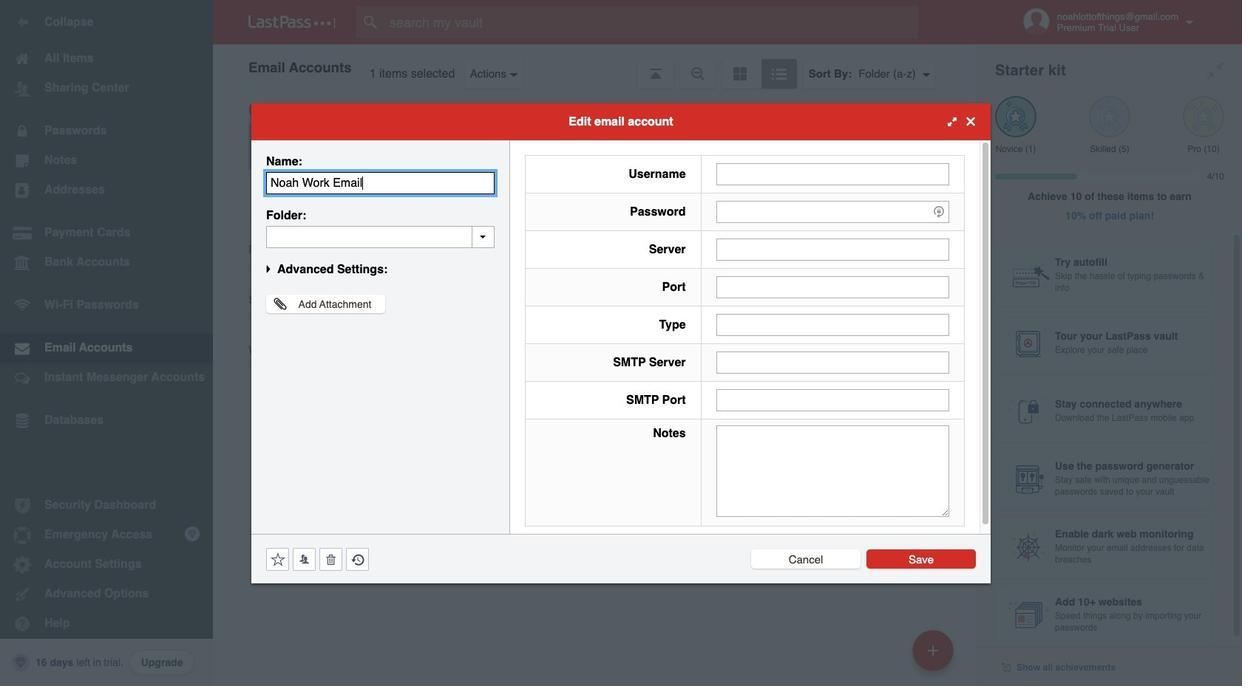 Task type: describe. For each thing, give the bounding box(es) containing it.
search my vault text field
[[356, 6, 947, 38]]

new item image
[[928, 646, 938, 656]]

new item navigation
[[907, 626, 963, 687]]

lastpass image
[[248, 16, 336, 29]]

vault options navigation
[[213, 44, 977, 89]]



Task type: locate. For each thing, give the bounding box(es) containing it.
None text field
[[716, 238, 949, 261], [716, 314, 949, 336], [716, 389, 949, 411], [716, 425, 949, 517], [716, 238, 949, 261], [716, 314, 949, 336], [716, 389, 949, 411], [716, 425, 949, 517]]

None text field
[[716, 163, 949, 185], [266, 172, 495, 194], [266, 226, 495, 248], [716, 276, 949, 298], [716, 352, 949, 374], [716, 163, 949, 185], [266, 172, 495, 194], [266, 226, 495, 248], [716, 276, 949, 298], [716, 352, 949, 374]]

dialog
[[251, 103, 991, 584]]

main navigation navigation
[[0, 0, 213, 687]]

None password field
[[716, 201, 949, 223]]

Search search field
[[356, 6, 947, 38]]



Task type: vqa. For each thing, say whether or not it's contained in the screenshot.
New item element
no



